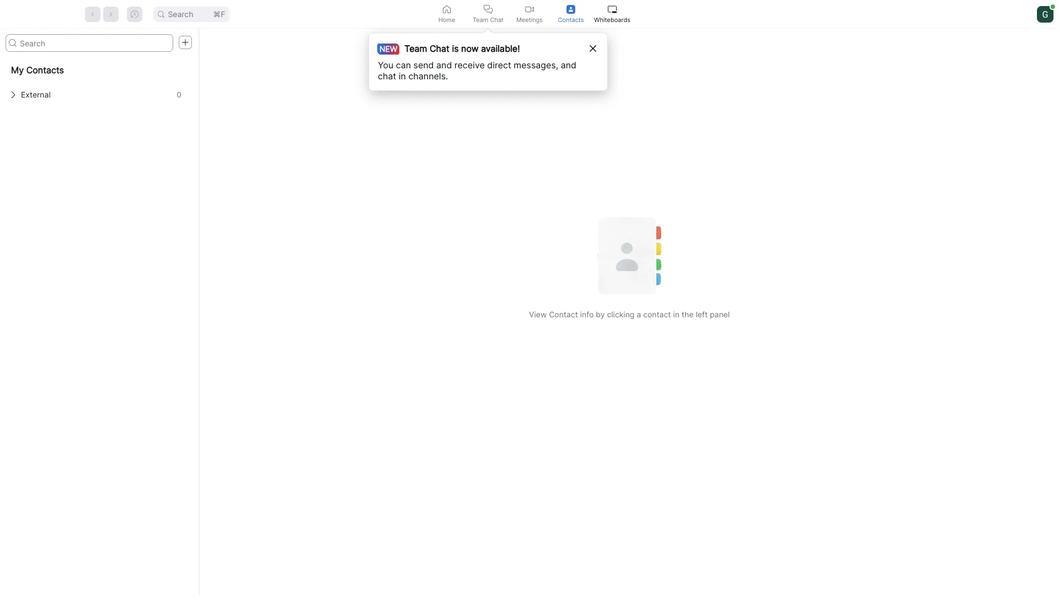Task type: describe. For each thing, give the bounding box(es) containing it.
meetings button
[[509, 0, 550, 28]]

search
[[168, 9, 193, 18]]

team chat image
[[484, 5, 493, 14]]

my contacts grouping, external, 0 items enclose, level 2, 1 of 1, not selected tree item
[[4, 84, 194, 106]]

clicking
[[607, 310, 635, 319]]

my
[[11, 65, 24, 76]]

contact
[[643, 310, 671, 319]]

a
[[637, 310, 641, 319]]

whiteboard small image
[[608, 5, 617, 14]]

whiteboard small image
[[608, 5, 617, 14]]

home
[[438, 16, 455, 23]]

in inside team chat is now available! you can send and receive direct messages, and chat in channels.
[[399, 71, 406, 82]]

whiteboards button
[[592, 0, 633, 28]]

team chat is now available! you can send and receive direct messages, and chat in channels.
[[378, 43, 577, 82]]

tab list containing home
[[426, 0, 633, 28]]

chevron right image
[[10, 92, 17, 98]]

⌘f
[[213, 9, 225, 18]]

team chat image
[[484, 5, 493, 14]]

the
[[682, 310, 694, 319]]

home button
[[426, 0, 468, 28]]

view contact info by clicking a contact in the left panel
[[529, 310, 730, 319]]

by
[[596, 310, 605, 319]]

chat for team chat is now available! you can send and receive direct messages, and chat in channels.
[[430, 43, 450, 54]]

channels.
[[409, 71, 448, 82]]

you
[[378, 60, 394, 71]]

avatar image
[[1037, 6, 1054, 22]]



Task type: locate. For each thing, give the bounding box(es) containing it.
1 vertical spatial team
[[405, 43, 427, 54]]

home small image
[[443, 5, 451, 14], [443, 5, 451, 14]]

contacts right meetings
[[558, 16, 584, 23]]

1 horizontal spatial team
[[473, 16, 488, 23]]

tooltip containing team chat is now available! you can send and receive direct messages, and chat in channels.
[[369, 28, 608, 91]]

chat down team chat image
[[490, 16, 504, 23]]

0 horizontal spatial in
[[399, 71, 406, 82]]

0 horizontal spatial contacts
[[26, 65, 64, 76]]

team for team chat is now available! you can send and receive direct messages, and chat in channels.
[[405, 43, 427, 54]]

1 vertical spatial chat
[[430, 43, 450, 54]]

meetings
[[516, 16, 543, 23]]

2 and from the left
[[561, 60, 577, 71]]

0 vertical spatial team
[[473, 16, 488, 23]]

plus small image
[[182, 39, 189, 46], [182, 39, 189, 46]]

whiteboards
[[594, 16, 631, 23]]

my contacts heading
[[0, 56, 198, 84]]

contacts tab panel
[[0, 29, 1059, 596]]

direct
[[487, 60, 511, 71]]

is
[[452, 43, 459, 54]]

1 horizontal spatial in
[[673, 310, 680, 319]]

team chat is now available! element
[[381, 42, 520, 55]]

chat
[[490, 16, 504, 23], [430, 43, 450, 54]]

contacts button
[[550, 0, 592, 28]]

contacts inside button
[[558, 16, 584, 23]]

chat
[[378, 71, 396, 82]]

1 vertical spatial contacts
[[26, 65, 64, 76]]

contacts
[[558, 16, 584, 23], [26, 65, 64, 76]]

team
[[473, 16, 488, 23], [405, 43, 427, 54]]

contacts inside heading
[[26, 65, 64, 76]]

contacts up the 'external'
[[26, 65, 64, 76]]

team inside team chat is now available! you can send and receive direct messages, and chat in channels.
[[405, 43, 427, 54]]

chat left is
[[430, 43, 450, 54]]

1 horizontal spatial contacts
[[558, 16, 584, 23]]

team chat
[[473, 16, 504, 23]]

available!
[[481, 43, 520, 54]]

online image
[[1051, 4, 1055, 9], [1051, 4, 1055, 9]]

and down team chat is now available! element
[[436, 60, 452, 71]]

my contacts tree
[[0, 56, 198, 106]]

team inside team chat button
[[473, 16, 488, 23]]

view
[[529, 310, 547, 319]]

and right messages,
[[561, 60, 577, 71]]

1 horizontal spatial and
[[561, 60, 577, 71]]

receive
[[455, 60, 485, 71]]

send
[[414, 60, 434, 71]]

contact
[[549, 310, 578, 319]]

0 vertical spatial contacts
[[558, 16, 584, 23]]

team down team chat image
[[473, 16, 488, 23]]

chat for team chat
[[490, 16, 504, 23]]

chevron right image
[[10, 92, 17, 98]]

chat inside team chat button
[[490, 16, 504, 23]]

magnifier image
[[158, 11, 165, 17], [158, 11, 165, 17], [9, 39, 17, 47], [9, 39, 17, 47]]

video on image
[[525, 5, 534, 14]]

tab list
[[426, 0, 633, 28]]

video on image
[[525, 5, 534, 14]]

panel
[[710, 310, 730, 319]]

in
[[399, 71, 406, 82], [673, 310, 680, 319]]

1 horizontal spatial chat
[[490, 16, 504, 23]]

0 horizontal spatial and
[[436, 60, 452, 71]]

close image
[[590, 45, 596, 52], [590, 45, 596, 52]]

0 vertical spatial chat
[[490, 16, 504, 23]]

Search text field
[[6, 34, 173, 52]]

left
[[696, 310, 708, 319]]

0 horizontal spatial chat
[[430, 43, 450, 54]]

team for team chat
[[473, 16, 488, 23]]

tooltip
[[369, 28, 608, 91]]

can
[[396, 60, 411, 71]]

now
[[461, 43, 479, 54]]

in left 'the'
[[673, 310, 680, 319]]

you can send and receive direct messages, and chat in channels. element
[[378, 60, 587, 82]]

0 horizontal spatial team
[[405, 43, 427, 54]]

external
[[21, 90, 51, 99]]

1 vertical spatial in
[[673, 310, 680, 319]]

0 vertical spatial in
[[399, 71, 406, 82]]

0
[[177, 90, 181, 99]]

team up 'send'
[[405, 43, 427, 54]]

in right chat
[[399, 71, 406, 82]]

1 and from the left
[[436, 60, 452, 71]]

and
[[436, 60, 452, 71], [561, 60, 577, 71]]

messages,
[[514, 60, 558, 71]]

my contacts
[[11, 65, 64, 76]]

team chat button
[[468, 0, 509, 28]]

profile contact image
[[567, 5, 575, 14], [567, 5, 575, 14]]

info
[[580, 310, 594, 319]]

in inside contacts tab panel
[[673, 310, 680, 319]]

chat inside team chat is now available! you can send and receive direct messages, and chat in channels.
[[430, 43, 450, 54]]



